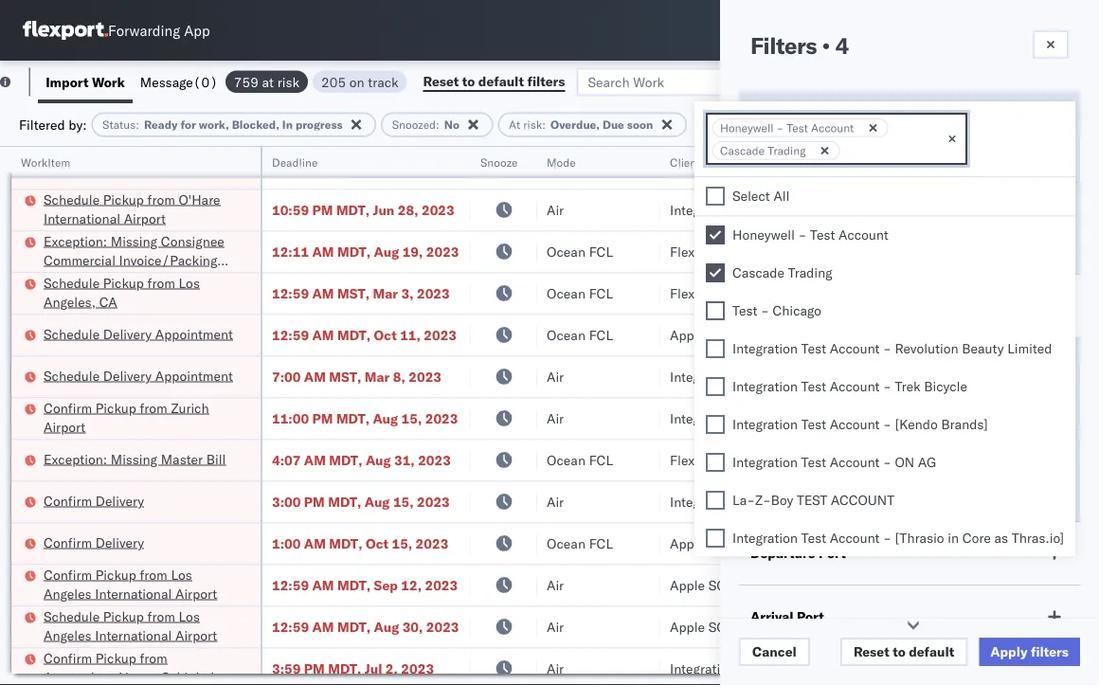 Task type: locate. For each thing, give the bounding box(es) containing it.
air for 10:59 pm mdt, jun 28, 2023
[[547, 201, 564, 218]]

client name up boy on the right bottom of the page
[[751, 453, 829, 470]]

1 integration test account - karl lagerfeld from the top
[[793, 368, 1040, 385]]

air
[[547, 201, 564, 218], [547, 368, 564, 385], [547, 410, 564, 427], [547, 493, 564, 510], [547, 577, 564, 593], [547, 618, 564, 635], [547, 660, 564, 677]]

0 vertical spatial flexport
[[670, 243, 720, 260]]

1 vertical spatial los
[[171, 566, 192, 583]]

pm for 10:59
[[312, 201, 333, 218]]

0 horizontal spatial client
[[670, 155, 701, 169]]

1 vertical spatial flex-191146
[[1013, 285, 1100, 301]]

sep up jun
[[365, 160, 389, 176]]

3,
[[392, 160, 404, 176], [401, 285, 414, 301]]

3 flexport from the top
[[670, 452, 720, 468]]

2 vertical spatial bookings test consignee
[[793, 452, 945, 468]]

0 vertical spatial flex-191146
[[1013, 243, 1100, 260]]

ocean fcl for 4:07 am mdt, aug 31, 2023
[[547, 452, 613, 468]]

ag left flex-238971 on the bottom of page
[[979, 410, 997, 427]]

flex-213276 button
[[983, 655, 1100, 682], [983, 655, 1100, 682]]

progress
[[296, 118, 343, 132]]

exception
[[917, 73, 979, 90]]

not for 12:59 am mdt, aug 30, 2023
[[810, 618, 837, 635]]

1 vertical spatial sep
[[374, 577, 398, 593]]

from up schedule pickup from los angeles international airport link
[[140, 566, 168, 583]]

0 vertical spatial lagerfeld
[[984, 368, 1040, 385]]

1 karl from the top
[[956, 368, 980, 385]]

default left 'apply'
[[909, 644, 955, 660]]

3 demo from the top
[[723, 452, 758, 468]]

2 fcl from the top
[[589, 285, 613, 301]]

0 vertical spatial 2
[[772, 395, 780, 412]]

7 air from the top
[[547, 660, 564, 677]]

pickup up schedule pickup from los angeles international airport
[[95, 566, 136, 583]]

ocean fcl for 12:11 am mdt, aug 19, 2023
[[547, 243, 613, 260]]

am up 7:00 am mst, mar 8, 2023
[[312, 327, 334, 343]]

1 vertical spatial schedule delivery appointment link
[[44, 366, 233, 385]]

pickup
[[103, 191, 144, 208], [103, 274, 144, 291], [95, 400, 136, 416], [95, 566, 136, 583], [103, 608, 144, 625], [95, 650, 136, 666]]

1 vertical spatial at
[[751, 206, 765, 222]]

exception: inside the exception: missing consignee commercial invoice/packing list
[[44, 233, 107, 249]]

1 vertical spatial confirm delivery button
[[44, 533, 144, 554]]

flexport for 4:07 am mdt, aug 31, 2023
[[670, 452, 720, 468]]

snooze
[[481, 155, 518, 169]]

port for arrival port
[[797, 609, 824, 625]]

default up "snooze"
[[479, 73, 524, 90]]

1 confirm delivery from the top
[[44, 492, 144, 509]]

pickup inside schedule pickup from o'hare international airport
[[103, 191, 144, 208]]

port for departure port
[[819, 545, 846, 562]]

0 vertical spatial bookings
[[793, 243, 849, 260]]

delivery down exception: missing master bill button
[[95, 492, 144, 509]]

storage up cancel
[[730, 618, 776, 635]]

use) down integration test account - [thrasio in core as thras.io]
[[840, 577, 874, 593]]

consignee
[[793, 155, 848, 169], [161, 233, 225, 249], [762, 243, 825, 260], [881, 243, 945, 260], [762, 285, 825, 301], [881, 285, 945, 301], [762, 452, 825, 468], [881, 452, 945, 468]]

exception: missing master bill
[[44, 451, 226, 467]]

oct for 15,
[[366, 535, 389, 552]]

2 bookings test consignee from the top
[[793, 285, 945, 301]]

1 flexport from the top
[[670, 243, 720, 260]]

filters inside button
[[1031, 644, 1069, 660]]

2 ocean fcl from the top
[[547, 285, 613, 301]]

1 angeles from the top
[[44, 585, 92, 602]]

0 vertical spatial honeywell - test account
[[720, 121, 854, 135]]

pickup for confirm pickup from los angeles international airport
[[95, 566, 136, 583]]

air for 12:59 am mdt, aug 30, 2023
[[547, 618, 564, 635]]

0 horizontal spatial :
[[136, 118, 139, 132]]

actions
[[1043, 155, 1082, 169]]

flex-216698
[[1013, 368, 1100, 385]]

12:59 up '7:00'
[[272, 327, 309, 343]]

resize handle column header for mode
[[638, 147, 661, 685]]

31,
[[394, 452, 415, 468]]

angeles up amsterdam
[[44, 627, 92, 644]]

due
[[603, 118, 625, 132]]

snoozed down overdue
[[751, 298, 804, 314]]

(do down departure port
[[779, 577, 807, 593]]

upload proof of delivery
[[44, 159, 190, 175]]

not right arrival
[[810, 618, 837, 635]]

flex-217738 up flex-216698
[[1013, 327, 1100, 343]]

2 bookings from the top
[[793, 285, 849, 301]]

2023 right 28,
[[422, 201, 455, 218]]

1 horizontal spatial 4
[[835, 31, 849, 60]]

1 vertical spatial appointment
[[155, 367, 233, 384]]

pickup inside schedule pickup from los angeles international airport
[[103, 608, 144, 625]]

6 ocean from the top
[[547, 535, 586, 552]]

schedule for angeles
[[44, 608, 100, 625]]

1 vertical spatial reset
[[854, 644, 890, 660]]

cascade trading up the 'select all'
[[720, 144, 806, 158]]

1 vertical spatial flexport demo consignee
[[670, 285, 825, 301]]

work,
[[199, 118, 229, 132]]

reset inside button
[[423, 73, 459, 90]]

as
[[995, 530, 1009, 546]]

mdt, for 12:59 am mdt, aug 30, 2023
[[337, 618, 371, 635]]

cascade trading
[[720, 144, 806, 158], [670, 160, 770, 176], [733, 264, 833, 281]]

4 schedule from the top
[[44, 367, 100, 384]]

1 191146 from the top
[[1054, 243, 1100, 260]]

1 horizontal spatial risk
[[523, 118, 542, 132]]

: left overdue,
[[542, 118, 546, 132]]

4 inside 4 button
[[772, 148, 780, 164]]

2 horizontal spatial :
[[542, 118, 546, 132]]

confirm for zurich
[[44, 400, 92, 416]]

oct left 11,
[[374, 327, 397, 343]]

ocean fcl
[[547, 243, 613, 260], [547, 285, 613, 301], [547, 327, 613, 343], [547, 452, 613, 468], [547, 535, 613, 552]]

from inside schedule pickup from los angeles international airport
[[147, 608, 175, 625]]

0 horizontal spatial risk
[[277, 73, 300, 90]]

1 fcl from the top
[[589, 243, 613, 260]]

confirm for amsterdam
[[44, 650, 92, 666]]

2 air from the top
[[547, 368, 564, 385]]

15, up 31,
[[401, 410, 422, 427]]

4 fcl from the top
[[589, 452, 613, 468]]

5 air from the top
[[547, 577, 564, 593]]

demo down at risk at top right
[[723, 243, 758, 260]]

0 vertical spatial international
[[44, 210, 120, 227]]

flex-222122
[[1013, 201, 1100, 218]]

international up confirm pickup from amsterdam airport schiphol
[[95, 627, 172, 644]]

confirm
[[44, 400, 92, 416], [44, 492, 92, 509], [44, 534, 92, 551], [44, 566, 92, 583], [44, 650, 92, 666]]

not down chicago
[[810, 327, 837, 343]]

schedule up confirm pickup from zurich airport
[[44, 367, 100, 384]]

2 exception: from the top
[[44, 451, 107, 467]]

bookings test consignee down integration test account - swarovski
[[793, 243, 945, 260]]

reset for reset to default
[[854, 644, 890, 660]]

2 flex-191146 from the top
[[1013, 285, 1100, 301]]

flex-191146 down flex-222122
[[1013, 243, 1100, 260]]

schedule inside schedule pickup from o'hare international airport
[[44, 191, 100, 208]]

1 vertical spatial snoozed
[[751, 298, 804, 314]]

2 confirm delivery from the top
[[44, 534, 144, 551]]

core
[[963, 530, 991, 546]]

use) up integration test account - trek bicycle
[[840, 327, 874, 343]]

2023 for 3:00 pm mdt, aug 15, 2023
[[417, 493, 450, 510]]

0 vertical spatial mode
[[547, 155, 576, 169]]

1 vertical spatial 2 button
[[751, 482, 1069, 510]]

2023 for 12:11 am mdt, aug 19, 2023
[[426, 243, 459, 260]]

1 schedule delivery appointment button from the top
[[44, 325, 233, 345]]

filters
[[527, 73, 565, 90], [1031, 644, 1069, 660]]

status for status : ready for work, blocked, in progress
[[102, 118, 136, 132]]

flex-217738 for 1:00 am mdt, oct 15, 2023
[[1013, 535, 1100, 552]]

3 ocean fcl from the top
[[547, 327, 613, 343]]

angeles,
[[44, 293, 96, 310]]

2 angeles from the top
[[44, 627, 92, 644]]

angeles inside confirm pickup from los angeles international airport
[[44, 585, 92, 602]]

12:59
[[272, 285, 309, 301], [272, 327, 309, 343], [272, 577, 309, 593], [272, 618, 309, 635]]

schedule delivery appointment link for 12:59
[[44, 325, 233, 344]]

0 horizontal spatial name
[[704, 155, 734, 169]]

2023 right 30,
[[426, 618, 459, 635]]

1 vertical spatial honeywell
[[733, 227, 795, 243]]

1 217738 from the top
[[1054, 327, 1100, 343]]

schedule inside schedule pickup from los angeles, ca
[[44, 274, 100, 291]]

am right 4:07
[[304, 452, 326, 468]]

confirm delivery button for 1:00 am mdt, oct 15, 2023
[[44, 533, 144, 554]]

aug left 19,
[[374, 243, 399, 260]]

filtered
[[19, 116, 65, 133]]

5 ocean from the top
[[547, 452, 586, 468]]

schedule pickup from los angeles international airport link
[[44, 607, 236, 645]]

flex-212437
[[1013, 160, 1100, 176]]

4:59 pm mdt, sep 3, 2023
[[272, 160, 441, 176]]

1 demo from the top
[[723, 243, 758, 260]]

0 vertical spatial 191146
[[1054, 243, 1100, 260]]

am up the '3:59 pm mdt, jul 2, 2023'
[[312, 618, 334, 635]]

reset to default filters button
[[412, 68, 577, 96]]

30,
[[403, 618, 423, 635]]

schedule pickup from los angeles, ca link
[[44, 273, 236, 311]]

0 vertical spatial schedule delivery appointment button
[[44, 325, 233, 345]]

2 flexport demo consignee from the top
[[670, 285, 825, 301]]

oct
[[374, 327, 397, 343], [366, 535, 389, 552]]

5 flex- from the top
[[1013, 327, 1054, 343]]

0 vertical spatial oct
[[374, 327, 397, 343]]

bookings
[[793, 243, 849, 260], [793, 285, 849, 301], [793, 452, 849, 468]]

storage down test - chicago at the top right of the page
[[730, 327, 776, 343]]

from inside confirm pickup from amsterdam airport schiphol
[[140, 650, 168, 666]]

consignee button
[[784, 151, 955, 170]]

pm for 3:00
[[304, 493, 325, 510]]

0 vertical spatial at
[[509, 118, 520, 132]]

airport inside confirm pickup from los angeles international airport
[[175, 585, 217, 602]]

am for 4:07 am mdt, aug 31, 2023
[[304, 452, 326, 468]]

flex-191146 for 12:11 am mdt, aug 19, 2023
[[1013, 243, 1100, 260]]

: left no
[[436, 118, 440, 132]]

1 missing from the top
[[111, 233, 157, 249]]

1 horizontal spatial at
[[751, 206, 765, 222]]

1 flexport demo consignee from the top
[[670, 243, 825, 260]]

am for 12:11 am mdt, aug 19, 2023
[[312, 243, 334, 260]]

flex id
[[983, 155, 1019, 169]]

sep left 12, at the left bottom of the page
[[374, 577, 398, 593]]

flexport demo consignee
[[670, 243, 825, 260], [670, 285, 825, 301], [670, 452, 825, 468]]

-- for 12:59 am mdt, oct 11, 2023
[[793, 327, 810, 343]]

so for 12:59 am mdt, oct 11, 2023
[[709, 327, 727, 343]]

2 button down revolution
[[751, 390, 1069, 418]]

trading left 'ltd.'
[[849, 160, 894, 176]]

2 : from the left
[[436, 118, 440, 132]]

0 vertical spatial flex-217738
[[1013, 327, 1100, 343]]

4 air from the top
[[547, 493, 564, 510]]

resize handle column header
[[238, 147, 261, 685], [448, 147, 471, 685], [515, 147, 537, 685], [638, 147, 661, 685], [761, 147, 784, 685], [951, 147, 973, 685], [1065, 147, 1088, 685]]

1 vertical spatial risk
[[523, 118, 542, 132]]

222122
[[1054, 201, 1100, 218]]

0 vertical spatial confirm delivery link
[[44, 491, 144, 510]]

mar left 8,
[[365, 368, 390, 385]]

0 horizontal spatial default
[[479, 73, 524, 90]]

12:59 am mdt, oct 11, 2023
[[272, 327, 457, 343]]

aug down 8,
[[373, 410, 398, 427]]

list box
[[695, 177, 1076, 685]]

airport inside schedule pickup from o'hare international airport
[[124, 210, 166, 227]]

2 integration test account - karl lagerfeld from the top
[[793, 660, 1040, 677]]

pickup down confirm pickup from los angeles international airport
[[103, 608, 144, 625]]

3 bookings test consignee from the top
[[793, 452, 945, 468]]

2 -- from the top
[[793, 535, 810, 552]]

lagerfeld down limited
[[984, 368, 1040, 385]]

angeles up schedule pickup from los angeles international airport
[[44, 585, 92, 602]]

flex-222122 button
[[983, 197, 1100, 223], [983, 197, 1100, 223]]

2 resize handle column header from the left
[[448, 147, 471, 685]]

0 horizontal spatial at
[[509, 118, 520, 132]]

flexport demo consignee for 4:07 am mdt, aug 31, 2023
[[670, 452, 825, 468]]

mst, up 12:59 am mdt, oct 11, 2023
[[337, 285, 370, 301]]

12,
[[401, 577, 422, 593]]

2023 right 8,
[[409, 368, 442, 385]]

pickup inside confirm pickup from los angeles international airport
[[95, 566, 136, 583]]

resize handle column header for consignee
[[951, 147, 973, 685]]

2 vertical spatial flexport
[[670, 452, 720, 468]]

234234
[[1054, 577, 1100, 593]]

1 2 button from the top
[[751, 390, 1069, 418]]

blocked,
[[232, 118, 279, 132]]

2023 for 7:00 am mst, mar 8, 2023
[[409, 368, 442, 385]]

0 vertical spatial 217738
[[1054, 327, 1100, 343]]

6 resize handle column header from the left
[[951, 147, 973, 685]]

flex-191146 up limited
[[1013, 285, 1100, 301]]

ag inside 'list box'
[[918, 454, 937, 471]]

mdt, for 3:00 pm mdt, aug 15, 2023
[[328, 493, 361, 510]]

2023 for 1:00 am mdt, oct 15, 2023
[[416, 535, 449, 552]]

confirm inside confirm pickup from los angeles international airport
[[44, 566, 92, 583]]

1 resize handle column header from the left
[[238, 147, 261, 685]]

0 vertical spatial confirm delivery button
[[44, 491, 144, 512]]

1 vertical spatial client
[[751, 453, 789, 470]]

1 flex-191146 from the top
[[1013, 243, 1100, 260]]

1 12:59 from the top
[[272, 285, 309, 301]]

from for confirm pickup from zurich airport
[[140, 400, 168, 416]]

mode left lcl
[[547, 155, 576, 169]]

mst, for 7:00
[[329, 368, 362, 385]]

(do for 12:59 am mdt, oct 11, 2023
[[779, 327, 807, 343]]

3 flexport demo consignee from the top
[[670, 452, 825, 468]]

schedule up angeles,
[[44, 274, 100, 291]]

bookings for 4:07 am mdt, aug 31, 2023
[[793, 452, 849, 468]]

international inside schedule pickup from los angeles international airport
[[95, 627, 172, 644]]

am for 12:59 am mdt, sep 12, 2023
[[312, 577, 334, 593]]

mdt, left jul
[[328, 660, 361, 677]]

pickup up the ca
[[103, 274, 144, 291]]

2 191146 from the top
[[1054, 285, 1100, 301]]

confirm inside confirm pickup from amsterdam airport schiphol
[[44, 650, 92, 666]]

reset inside button
[[854, 644, 890, 660]]

pickup inside confirm pickup from amsterdam airport schiphol
[[95, 650, 136, 666]]

aug left 31,
[[366, 452, 391, 468]]

217738 up 216698
[[1054, 327, 1100, 343]]

los inside schedule pickup from los angeles, ca
[[179, 274, 200, 291]]

5 ocean fcl from the top
[[547, 535, 613, 552]]

honeywell - test account
[[720, 121, 854, 135], [733, 227, 889, 243]]

ocean for 12:59 am mst, mar 3, 2023
[[547, 285, 586, 301]]

os
[[1046, 23, 1064, 37]]

1 : from the left
[[136, 118, 139, 132]]

consignee inside the exception: missing consignee commercial invoice/packing list
[[161, 233, 225, 249]]

1 schedule delivery appointment from the top
[[44, 326, 233, 342]]

angeles inside schedule pickup from los angeles international airport
[[44, 627, 92, 644]]

2023 for 12:59 am mdt, oct 11, 2023
[[424, 327, 457, 343]]

exception: missing master bill button
[[44, 450, 226, 471]]

missing down 'schedule pickup from o'hare international airport' button
[[111, 233, 157, 249]]

1 horizontal spatial default
[[909, 644, 955, 660]]

deadline button
[[263, 151, 452, 170]]

5 confirm from the top
[[44, 650, 92, 666]]

la-
[[733, 492, 755, 509]]

1 vertical spatial 4
[[772, 148, 780, 164]]

1 vertical spatial 15,
[[393, 493, 414, 510]]

1 horizontal spatial filters
[[1031, 644, 1069, 660]]

1 horizontal spatial :
[[436, 118, 440, 132]]

3 schedule from the top
[[44, 326, 100, 342]]

mst,
[[337, 285, 370, 301], [329, 368, 362, 385]]

exception: missing consignee commercial invoice/packing list
[[44, 233, 225, 287]]

6 air from the top
[[547, 618, 564, 635]]

on right test
[[833, 493, 852, 510]]

0 vertical spatial client name
[[670, 155, 734, 169]]

missing inside the exception: missing consignee commercial invoice/packing list
[[111, 233, 157, 249]]

filters inside button
[[527, 73, 565, 90]]

overdue
[[772, 240, 825, 256]]

1 horizontal spatial reset
[[854, 644, 890, 660]]

schedule delivery appointment down schedule pickup from los angeles, ca button
[[44, 326, 233, 342]]

aug for 12:11 am mdt, aug 19, 2023
[[374, 243, 399, 260]]

1 vertical spatial default
[[909, 644, 955, 660]]

1 schedule delivery appointment link from the top
[[44, 325, 233, 344]]

1 vertical spatial 3,
[[401, 285, 414, 301]]

risk down all
[[769, 206, 793, 222]]

integration test account - karl lagerfeld for 3:59 pm mdt, jul 2, 2023
[[793, 660, 1040, 677]]

0 horizontal spatial client name
[[670, 155, 734, 169]]

flex-217738 down flex-237757
[[1013, 535, 1100, 552]]

lagerfeld for 3:59 pm mdt, jul 2, 2023
[[984, 660, 1040, 677]]

name inside "button"
[[704, 155, 734, 169]]

2 demo from the top
[[723, 285, 758, 301]]

1 vertical spatial client name
[[751, 453, 829, 470]]

0 vertical spatial schedule delivery appointment
[[44, 326, 233, 342]]

2023 right 19,
[[426, 243, 459, 260]]

None checkbox
[[706, 226, 725, 245], [706, 377, 725, 396], [706, 491, 725, 510], [706, 529, 725, 548], [706, 226, 725, 245], [706, 377, 725, 396], [706, 491, 725, 510], [706, 529, 725, 548]]

1 -- from the top
[[793, 327, 810, 343]]

0 vertical spatial sep
[[365, 160, 389, 176]]

3 ocean from the top
[[547, 285, 586, 301]]

flex-212437 button
[[983, 155, 1100, 182], [983, 155, 1100, 182]]

los inside schedule pickup from los angeles international airport
[[179, 608, 200, 625]]

2 vertical spatial risk
[[769, 206, 793, 222]]

confirm inside confirm pickup from zurich airport
[[44, 400, 92, 416]]

0 vertical spatial missing
[[111, 233, 157, 249]]

3 air from the top
[[547, 410, 564, 427]]

(do
[[779, 327, 807, 343], [779, 535, 807, 552], [779, 577, 807, 593], [903, 577, 930, 593], [779, 618, 807, 635], [903, 618, 930, 635]]

missing
[[111, 233, 157, 249], [111, 451, 157, 467]]

lagerfeld for 7:00 am mst, mar 8, 2023
[[984, 368, 1040, 385]]

work
[[92, 73, 125, 90]]

apple so storage (do not use) up arrival
[[670, 577, 874, 593]]

1 horizontal spatial client name
[[751, 453, 829, 470]]

12:59 up 3:59
[[272, 618, 309, 635]]

0 vertical spatial karl
[[956, 368, 980, 385]]

0 vertical spatial confirm delivery
[[44, 492, 144, 509]]

1 air from the top
[[547, 201, 564, 218]]

1 vertical spatial integration test account - karl lagerfeld
[[793, 660, 1040, 677]]

from inside confirm pickup from los angeles international airport
[[140, 566, 168, 583]]

flexport. image
[[23, 21, 108, 40]]

confirm delivery link for 3:00 pm mdt, aug 15, 2023
[[44, 491, 144, 510]]

to inside button
[[893, 644, 906, 660]]

o'hare
[[179, 191, 220, 208]]

5 schedule from the top
[[44, 608, 100, 625]]

pm for 4:59
[[304, 160, 325, 176]]

0 vertical spatial integration test account - karl lagerfeld
[[793, 368, 1040, 385]]

0 vertical spatial angeles
[[44, 585, 92, 602]]

2023 right 31,
[[418, 452, 451, 468]]

los inside confirm pickup from los angeles international airport
[[171, 566, 192, 583]]

2023 right 12, at the left bottom of the page
[[425, 577, 458, 593]]

0 vertical spatial los
[[179, 274, 200, 291]]

confirm delivery for 1:00
[[44, 534, 144, 551]]

from inside schedule pickup from o'hare international airport
[[147, 191, 175, 208]]

1 flex-217738 from the top
[[1013, 327, 1100, 343]]

12:59 down "1:00"
[[272, 577, 309, 593]]

mdt, down 7:00 am mst, mar 8, 2023
[[336, 410, 370, 427]]

resize handle column header for deadline
[[448, 147, 471, 685]]

risk right at
[[277, 73, 300, 90]]

1 appointment from the top
[[155, 326, 233, 342]]

from for schedule pickup from los angeles, ca
[[147, 274, 175, 291]]

2 vertical spatial flexport demo consignee
[[670, 452, 825, 468]]

2 confirm delivery button from the top
[[44, 533, 144, 554]]

1 vertical spatial karl
[[956, 660, 980, 677]]

flex-237757 button
[[983, 489, 1100, 515], [983, 489, 1100, 515]]

7 flex- from the top
[[1013, 410, 1054, 427]]

4 up all
[[772, 148, 780, 164]]

schedule pickup from los angeles international airport
[[44, 608, 217, 644]]

airport up exception: missing master bill on the left bottom
[[44, 418, 86, 435]]

integration test account - karl lagerfeld
[[793, 368, 1040, 385], [793, 660, 1040, 677]]

international inside confirm pickup from los angeles international airport
[[95, 585, 172, 602]]

0 vertical spatial default
[[479, 73, 524, 90]]

2 vertical spatial international
[[95, 627, 172, 644]]

2 vertical spatial 15,
[[392, 535, 412, 552]]

thras.io]
[[1012, 530, 1065, 546]]

0 vertical spatial name
[[704, 155, 734, 169]]

1 vertical spatial oct
[[366, 535, 389, 552]]

191146 for 12:59 am mst, mar 3, 2023
[[1054, 285, 1100, 301]]

ocean fcl for 12:59 am mdt, oct 11, 2023
[[547, 327, 613, 343]]

9 flex- from the top
[[1013, 493, 1054, 510]]

0 vertical spatial reset
[[423, 73, 459, 90]]

pickup inside confirm pickup from zurich airport
[[95, 400, 136, 416]]

mdt, for 4:07 am mdt, aug 31, 2023
[[329, 452, 363, 468]]

confirm down exception: missing master bill button
[[44, 492, 92, 509]]

2 schedule delivery appointment button from the top
[[44, 366, 233, 387]]

mode down test - chicago at the top right of the page
[[751, 361, 786, 378]]

1 horizontal spatial to
[[893, 644, 906, 660]]

0 vertical spatial 2 button
[[751, 390, 1069, 418]]

status for status
[[751, 114, 792, 130]]

status up client name "button"
[[751, 114, 792, 130]]

1 vertical spatial port
[[797, 609, 824, 625]]

flex-217738
[[1013, 327, 1100, 343], [1013, 535, 1100, 552]]

to inside button
[[462, 73, 475, 90]]

mar
[[373, 285, 398, 301], [365, 368, 390, 385]]

2 lagerfeld from the top
[[984, 660, 1040, 677]]

0 vertical spatial 3,
[[392, 160, 404, 176]]

from inside schedule pickup from los angeles, ca
[[147, 274, 175, 291]]

-
[[777, 121, 784, 135], [944, 201, 952, 218], [799, 227, 807, 243], [761, 302, 769, 319], [793, 327, 802, 343], [802, 327, 810, 343], [884, 340, 892, 357], [944, 368, 952, 385], [884, 378, 892, 395], [821, 410, 829, 427], [944, 410, 952, 427], [884, 416, 892, 433], [884, 454, 892, 471], [821, 493, 829, 510], [944, 493, 952, 510], [884, 530, 892, 546], [793, 535, 802, 552], [802, 535, 810, 552], [944, 660, 952, 677]]

sep for 12,
[[374, 577, 398, 593]]

delivery up confirm pickup from zurich airport
[[103, 367, 152, 384]]

trading
[[768, 144, 806, 158], [726, 160, 770, 176], [849, 160, 894, 176], [788, 264, 833, 281]]

apple so storage (do not use) for 1:00 am mdt, oct 15, 2023
[[670, 535, 874, 552]]

1 lagerfeld from the top
[[984, 368, 1040, 385]]

reset for reset to default filters
[[423, 73, 459, 90]]

4 12:59 from the top
[[272, 618, 309, 635]]

217738 for 12:59 am mdt, oct 11, 2023
[[1054, 327, 1100, 343]]

honeywell inside 'list box'
[[733, 227, 795, 243]]

1 vertical spatial exception:
[[44, 451, 107, 467]]

reset to default
[[854, 644, 955, 660]]

at risk : overdue, due soon
[[509, 118, 653, 132]]

pickup down schedule pickup from los angeles international airport
[[95, 650, 136, 666]]

pickup for confirm pickup from zurich airport
[[95, 400, 136, 416]]

2
[[772, 395, 780, 412], [772, 487, 780, 504]]

0 vertical spatial filters
[[527, 73, 565, 90]]

12:59 for 12:59 am mdt, aug 30, 2023
[[272, 618, 309, 635]]

am up 12:59 am mdt, oct 11, 2023
[[312, 285, 334, 301]]

all
[[774, 188, 790, 204]]

1 flex- from the top
[[1013, 160, 1054, 176]]

at
[[509, 118, 520, 132], [751, 206, 765, 222]]

air for 7:00 am mst, mar 8, 2023
[[547, 368, 564, 385]]

0 vertical spatial port
[[819, 545, 846, 562]]

--
[[793, 327, 810, 343], [793, 535, 810, 552]]

1 vertical spatial lagerfeld
[[984, 660, 1040, 677]]

cancel
[[753, 644, 797, 660]]

use) for 1:00 am mdt, oct 15, 2023
[[840, 535, 874, 552]]

consignee inside button
[[793, 155, 848, 169]]

pickup inside schedule pickup from los angeles, ca
[[103, 274, 144, 291]]

15, for 11:00 pm mdt, aug 15, 2023
[[401, 410, 422, 427]]

0 vertical spatial flexport demo consignee
[[670, 243, 825, 260]]

2023 up 4:07 am mdt, aug 31, 2023
[[425, 410, 458, 427]]

1 vertical spatial filters
[[1031, 644, 1069, 660]]

risk
[[277, 73, 300, 90], [523, 118, 542, 132], [769, 206, 793, 222]]

ag down integration test account - trek bicycle
[[856, 410, 874, 427]]

pickup for confirm pickup from amsterdam airport schiphol
[[95, 650, 136, 666]]

2 missing from the top
[[111, 451, 157, 467]]

mdt, for 12:11 am mdt, aug 19, 2023
[[337, 243, 371, 260]]

2 confirm delivery link from the top
[[44, 533, 144, 552]]

port right arrival
[[797, 609, 824, 625]]

mdt, up 3:00 pm mdt, aug 15, 2023
[[329, 452, 363, 468]]

honeywell - test account down at risk at top right
[[733, 227, 889, 243]]

191146
[[1054, 243, 1100, 260], [1054, 285, 1100, 301]]

3 fcl from the top
[[589, 327, 613, 343]]

flex-234234
[[1013, 577, 1100, 593]]

213276
[[1054, 660, 1100, 677]]

1 vertical spatial bookings test consignee
[[793, 285, 945, 301]]

file exception button
[[861, 68, 991, 96], [861, 68, 991, 96]]

2 vertical spatial demo
[[723, 452, 758, 468]]

0 horizontal spatial to
[[462, 73, 475, 90]]

2 horizontal spatial risk
[[769, 206, 793, 222]]

2 schedule delivery appointment from the top
[[44, 367, 233, 384]]

apple for 1:00 am mdt, oct 15, 2023
[[670, 535, 705, 552]]

confirm delivery link down exception: missing master bill button
[[44, 491, 144, 510]]

mdt, left jun
[[336, 201, 370, 218]]

4 ocean fcl from the top
[[547, 452, 613, 468]]

1 confirm delivery button from the top
[[44, 491, 144, 512]]

3 bookings from the top
[[793, 452, 849, 468]]

in
[[948, 530, 959, 546]]

1 vertical spatial bookings
[[793, 285, 849, 301]]

mdt, down "1:00 am mdt, oct 15, 2023"
[[337, 577, 371, 593]]

[kendo
[[895, 416, 938, 433]]

am right 12:11
[[312, 243, 334, 260]]

mdt, for 3:59 pm mdt, jul 2, 2023
[[328, 660, 361, 677]]

1 bookings test consignee from the top
[[793, 243, 945, 260]]

international
[[44, 210, 120, 227], [95, 585, 172, 602], [95, 627, 172, 644]]

from left 'zurich'
[[140, 400, 168, 416]]

: for snoozed
[[436, 118, 440, 132]]

schedule inside schedule pickup from los angeles international airport
[[44, 608, 100, 625]]

2 ocean from the top
[[547, 243, 586, 260]]

from inside confirm pickup from zurich airport
[[140, 400, 168, 416]]

client inside "button"
[[670, 155, 701, 169]]

None checkbox
[[706, 187, 725, 206], [706, 264, 725, 282], [706, 301, 725, 320], [706, 339, 725, 358], [706, 415, 725, 434], [706, 453, 725, 472], [706, 187, 725, 206], [706, 264, 725, 282], [706, 301, 725, 320], [706, 339, 725, 358], [706, 415, 725, 434], [706, 453, 725, 472]]

confirm up exception: missing master bill on the left bottom
[[44, 400, 92, 416]]

default inside button
[[909, 644, 955, 660]]

exception: down confirm pickup from zurich airport
[[44, 451, 107, 467]]

0 vertical spatial bookings test consignee
[[793, 243, 945, 260]]

airport up confirm pickup from amsterdam airport schiphol link
[[175, 627, 217, 644]]

exception: up commercial
[[44, 233, 107, 249]]

3 flex- from the top
[[1013, 243, 1054, 260]]

None text field
[[889, 16, 919, 45], [844, 142, 863, 159], [889, 16, 919, 45], [844, 142, 863, 159]]

snoozed : no
[[392, 118, 460, 132]]

1 vertical spatial 191146
[[1054, 285, 1100, 301]]

4 resize handle column header from the left
[[638, 147, 661, 685]]

1 confirm from the top
[[44, 400, 92, 416]]

0 vertical spatial exception:
[[44, 233, 107, 249]]

1 vertical spatial missing
[[111, 451, 157, 467]]

1 vertical spatial 217738
[[1054, 535, 1100, 552]]

0 horizontal spatial status
[[102, 118, 136, 132]]

los for schedule pickup from los angeles international airport
[[179, 608, 200, 625]]

schedule pickup from los angeles, ca button
[[44, 273, 236, 313]]

2 12:59 from the top
[[272, 327, 309, 343]]

2 vertical spatial bookings
[[793, 452, 849, 468]]

1 ocean from the top
[[547, 160, 586, 176]]

217738 down the 237757
[[1054, 535, 1100, 552]]

pickup up exception: missing master bill on the left bottom
[[95, 400, 136, 416]]

1 vertical spatial to
[[893, 644, 906, 660]]

5 fcl from the top
[[589, 535, 613, 552]]

departure port
[[751, 545, 846, 562]]

1 bookings from the top
[[793, 243, 849, 260]]

pm right '4:59' in the top of the page
[[304, 160, 325, 176]]

default inside button
[[479, 73, 524, 90]]

1 confirm delivery link from the top
[[44, 491, 144, 510]]

honeywell up client name "button"
[[720, 121, 774, 135]]

1:00
[[272, 535, 301, 552]]

4 ocean from the top
[[547, 327, 586, 343]]

am down "1:00 am mdt, oct 15, 2023"
[[312, 577, 334, 593]]

arrival
[[751, 609, 794, 625]]

list box containing select all
[[695, 177, 1076, 685]]

2 2 from the top
[[772, 487, 780, 504]]

2 217738 from the top
[[1054, 535, 1100, 552]]



Task type: vqa. For each thing, say whether or not it's contained in the screenshot.
second Schedule Pickup from Rotterdam, Netherlands LINK from the bottom of the page's Netherlands
no



Task type: describe. For each thing, give the bounding box(es) containing it.
mode button
[[537, 151, 642, 170]]

12:11
[[272, 243, 309, 260]]

1 vertical spatial cascade trading
[[670, 160, 770, 176]]

from for schedule pickup from los angeles international airport
[[147, 608, 175, 625]]

file
[[891, 73, 914, 90]]

master
[[161, 451, 203, 467]]

(do up "reset to default"
[[903, 618, 930, 635]]

use) down 'core'
[[963, 577, 997, 593]]

use) for 12:59 am mdt, aug 30, 2023
[[840, 618, 874, 635]]

flex-234529
[[1013, 618, 1100, 635]]

delivery down the ca
[[103, 326, 152, 342]]

so for 12:59 am mdt, sep 12, 2023
[[709, 577, 727, 593]]

apple for 12:59 am mdt, aug 30, 2023
[[670, 618, 705, 635]]

limited
[[1008, 340, 1053, 357]]

8 flex- from the top
[[1013, 452, 1054, 468]]

7:00
[[272, 368, 301, 385]]

4:59
[[272, 160, 301, 176]]

4 button
[[751, 142, 1069, 171]]

ag up integration test account - [thrasio in core as thras.io]
[[856, 493, 874, 510]]

not up "reset to default"
[[934, 618, 960, 635]]

on down [kendo
[[895, 454, 915, 471]]

apple so storage (do not use) for 12:59 am mdt, oct 11, 2023
[[670, 327, 874, 343]]

2 for second 2 button
[[772, 487, 780, 504]]

(do for 12:59 am mdt, aug 30, 2023
[[779, 618, 807, 635]]

10:59 pm mdt, jun 28, 2023
[[272, 201, 455, 218]]

jun
[[373, 201, 395, 218]]

(do down the [thrasio
[[903, 577, 930, 593]]

los for schedule pickup from los angeles, ca
[[179, 274, 200, 291]]

test
[[797, 492, 828, 509]]

12 flex- from the top
[[1013, 618, 1054, 635]]

mdt, for 10:59 pm mdt, jun 28, 2023
[[336, 201, 370, 218]]

-- for 1:00 am mdt, oct 15, 2023
[[793, 535, 810, 552]]

on down integration test account - trek bicycle
[[833, 410, 852, 427]]

apple so storage (do not use) down integration test account - [thrasio in core as thras.io]
[[793, 577, 997, 593]]

mdt, for 4:59 pm mdt, sep 3, 2023
[[328, 160, 361, 176]]

am for 12:59 am mdt, aug 30, 2023
[[312, 618, 334, 635]]

ca
[[99, 293, 117, 310]]

6 flex- from the top
[[1013, 368, 1054, 385]]

1 vertical spatial honeywell - test account
[[733, 227, 889, 243]]

1 vertical spatial mode
[[751, 361, 786, 378]]

3:59 pm mdt, jul 2, 2023
[[272, 660, 434, 677]]

from for confirm pickup from amsterdam airport schiphol
[[140, 650, 168, 666]]

invoice/packing
[[119, 252, 218, 268]]

2023 for 12:59 am mdt, sep 12, 2023
[[425, 577, 458, 593]]

11:00
[[272, 410, 309, 427]]

storage for 12:59 am mdt, oct 11, 2023
[[730, 327, 776, 343]]

4:07
[[272, 452, 301, 468]]

aug for 11:00 pm mdt, aug 15, 2023
[[373, 410, 398, 427]]

workitem button
[[11, 151, 242, 170]]

not for 1:00 am mdt, oct 15, 2023
[[810, 535, 837, 552]]

message
[[140, 73, 193, 90]]

fcl for 12:59 am mst, mar 3, 2023
[[589, 285, 613, 301]]

Search Work text field
[[577, 68, 783, 96]]

resize handle column header for client name
[[761, 147, 784, 685]]

no
[[444, 118, 460, 132]]

boy
[[771, 492, 794, 509]]

2023 for 10:59 pm mdt, jun 28, 2023
[[422, 201, 455, 218]]

storage for 12:59 am mdt, aug 30, 2023
[[730, 618, 776, 635]]

exception: missing consignee commercial invoice/packing list link
[[44, 232, 236, 287]]

status : ready for work, blocked, in progress
[[102, 118, 343, 132]]

import work button
[[38, 61, 133, 103]]

flex-191146 for 12:59 am mst, mar 3, 2023
[[1013, 285, 1100, 301]]

ag up 'core'
[[979, 493, 997, 510]]

oct for 11,
[[374, 327, 397, 343]]

2 vertical spatial cascade trading
[[733, 264, 833, 281]]

confirm delivery button for 3:00 pm mdt, aug 15, 2023
[[44, 491, 144, 512]]

use) for 12:59 am mdt, sep 12, 2023
[[840, 577, 874, 593]]

234529
[[1054, 618, 1100, 635]]

217738 for 1:00 am mdt, oct 15, 2023
[[1054, 535, 1100, 552]]

airport inside confirm pickup from amsterdam airport schiphol
[[116, 669, 158, 685]]

1 horizontal spatial name
[[792, 453, 829, 470]]

bicycle
[[924, 378, 968, 395]]

not for 12:59 am mdt, oct 11, 2023
[[810, 327, 837, 343]]

11 flex- from the top
[[1013, 577, 1054, 593]]

on up 'core'
[[956, 493, 976, 510]]

schedule pickup from o'hare international airport
[[44, 191, 220, 227]]

2 flex- from the top
[[1013, 201, 1054, 218]]

confirm delivery link for 1:00 am mdt, oct 15, 2023
[[44, 533, 144, 552]]

13 flex- from the top
[[1013, 660, 1054, 677]]

la-z-boy test account
[[733, 492, 895, 509]]

delivery up confirm pickup from los angeles international airport
[[95, 534, 144, 551]]

confirm pickup from los angeles international airport button
[[44, 565, 236, 605]]

0 vertical spatial honeywell
[[720, 121, 774, 135]]

apply filters
[[991, 644, 1069, 660]]

integration test account - [thrasio in core as thras.io]
[[733, 530, 1065, 546]]

apple so storage (do not use) for 12:59 am mdt, aug 30, 2023
[[670, 618, 874, 635]]

storage down integration test account - [thrasio in core as thras.io]
[[853, 577, 899, 593]]

for
[[180, 118, 196, 132]]

track
[[368, 73, 399, 90]]

aug for 3:00 pm mdt, aug 15, 2023
[[365, 493, 390, 510]]

z-
[[755, 492, 771, 509]]

confirm pickup from amsterdam airport schiphol link
[[44, 649, 236, 685]]

overdue,
[[551, 118, 600, 132]]

to for reset to default
[[893, 644, 906, 660]]

11:00 pm mdt, aug 15, 2023
[[272, 410, 458, 427]]

international for schedule
[[95, 627, 172, 644]]

los for confirm pickup from los angeles international airport
[[171, 566, 192, 583]]

confirm pickup from los angeles international airport link
[[44, 565, 236, 603]]

from for confirm pickup from los angeles international airport
[[140, 566, 168, 583]]

am for 12:59 am mst, mar 3, 2023
[[312, 285, 334, 301]]

apple for 12:59 am mdt, oct 11, 2023
[[670, 327, 705, 343]]

confirm pickup from zurich airport button
[[44, 399, 236, 438]]

191146 for 12:11 am mdt, aug 19, 2023
[[1054, 243, 1100, 260]]

fcl for 1:00 am mdt, oct 15, 2023
[[589, 535, 613, 552]]

0 vertical spatial 4
[[835, 31, 849, 60]]

on down bicycle
[[956, 410, 976, 427]]

bookings for 12:11 am mdt, aug 19, 2023
[[793, 243, 849, 260]]

air for 12:59 am mdt, sep 12, 2023
[[547, 577, 564, 593]]

departure
[[751, 545, 816, 562]]

flex-217738 for 12:59 am mdt, oct 11, 2023
[[1013, 327, 1100, 343]]

trading up the select
[[726, 160, 770, 176]]

international inside schedule pickup from o'hare international airport
[[44, 210, 120, 227]]

reset to default filters
[[423, 73, 565, 90]]

10 flex- from the top
[[1013, 535, 1054, 552]]

missing for master
[[111, 451, 157, 467]]

deadline
[[272, 155, 318, 169]]

commercial
[[44, 252, 116, 268]]

lcl
[[589, 160, 613, 176]]

205
[[321, 73, 346, 90]]

schedule delivery appointment for 12:59
[[44, 326, 233, 342]]

pm for 11:00
[[312, 410, 333, 427]]

ready
[[144, 118, 178, 132]]

759
[[234, 73, 259, 90]]

storage up "reset to default"
[[853, 618, 899, 635]]

12:59 for 12:59 am mst, mar 3, 2023
[[272, 285, 309, 301]]

mdt, for 1:00 am mdt, oct 15, 2023
[[329, 535, 363, 552]]

risk for at risk : overdue, due soon
[[523, 118, 542, 132]]

revolution
[[895, 340, 959, 357]]

fcl for 12:11 am mdt, aug 19, 2023
[[589, 243, 613, 260]]

trading up all
[[768, 144, 806, 158]]

demo for 12:59 am mst, mar 3, 2023
[[723, 285, 758, 301]]

2023 for 3:59 pm mdt, jul 2, 2023
[[401, 660, 434, 677]]

filters • 4
[[751, 31, 849, 60]]

ocean lcl
[[547, 160, 613, 176]]

3 confirm from the top
[[44, 534, 92, 551]]

integration test account - [kendo brands]
[[733, 416, 988, 433]]

use) up 'apply'
[[963, 618, 997, 635]]

7 resize handle column header from the left
[[1065, 147, 1088, 685]]

2023 for 12:59 am mst, mar 3, 2023
[[417, 285, 450, 301]]

2 confirm from the top
[[44, 492, 92, 509]]

4 flex- from the top
[[1013, 285, 1054, 301]]

apple so storage (do not use) up "reset to default"
[[793, 618, 997, 635]]

chicago
[[773, 302, 822, 319]]

(0)
[[193, 73, 218, 90]]

exception: for exception: missing consignee commercial invoice/packing list
[[44, 233, 107, 249]]

import work
[[46, 73, 125, 90]]

3 : from the left
[[542, 118, 546, 132]]

to for reset to default filters
[[462, 73, 475, 90]]

3 resize handle column header from the left
[[515, 147, 537, 685]]

bill
[[206, 451, 226, 467]]

0 vertical spatial cascade trading
[[720, 144, 806, 158]]

file exception
[[891, 73, 979, 90]]

mode inside button
[[547, 155, 576, 169]]

air for 3:00 pm mdt, aug 15, 2023
[[547, 493, 564, 510]]

not down in
[[934, 577, 960, 593]]

confirm pickup from zurich airport
[[44, 400, 209, 435]]

airport inside schedule pickup from los angeles international airport
[[175, 627, 217, 644]]

212437
[[1054, 160, 1100, 176]]

3:59
[[272, 660, 301, 677]]

flexport for 12:59 am mst, mar 3, 2023
[[670, 285, 720, 301]]

integration test account - karl lagerfeld for 7:00 am mst, mar 8, 2023
[[793, 368, 1040, 385]]

bookings test consignee for 4:07 am mdt, aug 31, 2023
[[793, 452, 945, 468]]

0 vertical spatial risk
[[277, 73, 300, 90]]

proof
[[90, 159, 122, 175]]

arrival port
[[751, 609, 824, 625]]

appointment for 12:59 am mdt, oct 11, 2023
[[155, 326, 233, 342]]

3, for mar
[[401, 285, 414, 301]]

demo for 12:11 am mdt, aug 19, 2023
[[723, 243, 758, 260]]

238971
[[1054, 410, 1100, 427]]

flex
[[983, 155, 1004, 169]]

client name inside "button"
[[670, 155, 734, 169]]

cascade trading ltd.
[[793, 160, 921, 176]]

3, for sep
[[392, 160, 404, 176]]

of
[[126, 159, 138, 175]]

so for 1:00 am mdt, oct 15, 2023
[[709, 535, 727, 552]]

angeles for confirm pickup from los angeles international airport
[[44, 585, 92, 602]]

8,
[[393, 368, 406, 385]]

fcl for 12:59 am mdt, oct 11, 2023
[[589, 327, 613, 343]]

karl for 3:59 pm mdt, jul 2, 2023
[[956, 660, 980, 677]]

airport inside confirm pickup from zurich airport
[[44, 418, 86, 435]]

ocean for 12:59 am mdt, oct 11, 2023
[[547, 327, 586, 343]]

apply
[[991, 644, 1028, 660]]

3:00
[[272, 493, 301, 510]]

air for 11:00 pm mdt, aug 15, 2023
[[547, 410, 564, 427]]

aug for 12:59 am mdt, aug 30, 2023
[[374, 618, 399, 635]]

by:
[[69, 116, 87, 133]]

snoozed for snoozed : no
[[392, 118, 436, 132]]

4:07 am mdt, aug 31, 2023
[[272, 452, 451, 468]]

client name button
[[661, 151, 765, 170]]

trading down overdue
[[788, 264, 833, 281]]

workitem
[[21, 155, 70, 169]]

missing for consignee
[[111, 233, 157, 249]]

app
[[184, 21, 210, 39]]

schedule pickup from los angeles, ca
[[44, 274, 200, 310]]

flex-237757
[[1013, 493, 1100, 510]]

snoozed for snoozed
[[751, 298, 804, 314]]

confirm pickup from amsterdam airport schiphol button
[[44, 649, 236, 685]]

at for at risk
[[751, 206, 765, 222]]

overdue button
[[751, 234, 1069, 263]]

am for 7:00 am mst, mar 8, 2023
[[304, 368, 326, 385]]

ocean for 1:00 am mdt, oct 15, 2023
[[547, 535, 586, 552]]

ocean fcl for 1:00 am mdt, oct 15, 2023
[[547, 535, 613, 552]]

2 2 button from the top
[[751, 482, 1069, 510]]

205 on track
[[321, 73, 399, 90]]

2023 for 4:07 am mdt, aug 31, 2023
[[418, 452, 451, 468]]

sep for 3,
[[365, 160, 389, 176]]

mdt, for 12:59 am mdt, sep 12, 2023
[[337, 577, 371, 593]]

not for 12:59 am mdt, sep 12, 2023
[[810, 577, 837, 593]]

schedule delivery appointment button for 7:00 am mst, mar 8, 2023
[[44, 366, 233, 387]]

upload proof of delivery link
[[44, 158, 190, 177]]

trek
[[895, 378, 921, 395]]

2023 for 11:00 pm mdt, aug 15, 2023
[[425, 410, 458, 427]]

schedule for angeles,
[[44, 274, 100, 291]]

account
[[831, 492, 895, 509]]

delivery right of
[[141, 159, 190, 175]]

12:11 am mdt, aug 19, 2023
[[272, 243, 459, 260]]

soon
[[627, 118, 653, 132]]



